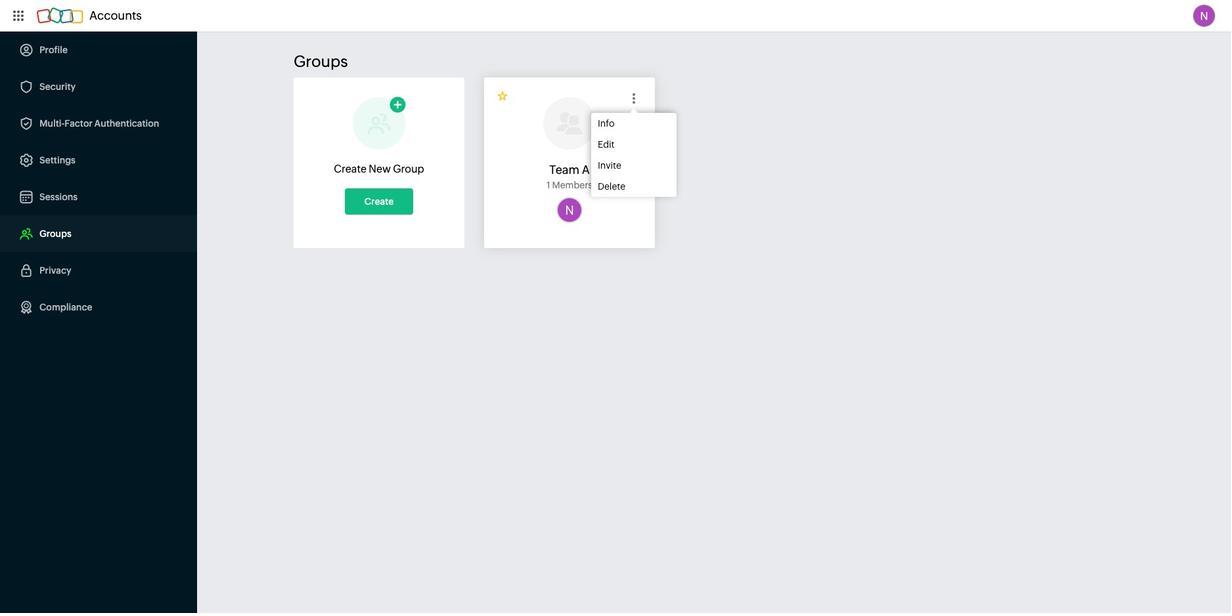 Task type: vqa. For each thing, say whether or not it's contained in the screenshot.
addresses at the left
no



Task type: locate. For each thing, give the bounding box(es) containing it.
privacy
[[39, 266, 71, 276]]

create for create new group
[[334, 163, 367, 175]]

factor
[[65, 118, 93, 129]]

authentication
[[94, 118, 159, 129]]

profile
[[39, 45, 68, 55]]

create new group
[[334, 163, 424, 175]]

multi-
[[39, 118, 65, 129]]

create left new
[[334, 163, 367, 175]]

sessions
[[39, 192, 78, 202]]

0 horizontal spatial groups
[[39, 229, 72, 239]]

members
[[552, 180, 593, 191]]

create down 'create new group'
[[365, 197, 394, 207]]

group
[[393, 163, 424, 175]]

invite
[[598, 160, 622, 171]]

1 horizontal spatial groups
[[294, 53, 348, 70]]

0 vertical spatial create
[[334, 163, 367, 175]]

create button
[[345, 189, 414, 215]]

create
[[334, 163, 367, 175], [365, 197, 394, 207]]

accounts
[[89, 9, 142, 22]]

create inside create button
[[365, 197, 394, 207]]

groups
[[294, 53, 348, 70], [39, 229, 72, 239]]

0 vertical spatial groups
[[294, 53, 348, 70]]

1 vertical spatial groups
[[39, 229, 72, 239]]

settings
[[39, 155, 76, 166]]

1 vertical spatial create
[[365, 197, 394, 207]]



Task type: describe. For each thing, give the bounding box(es) containing it.
makeprimary image
[[498, 91, 509, 103]]

team
[[550, 163, 580, 177]]

1
[[547, 180, 551, 191]]

edit
[[598, 139, 615, 150]]

info
[[598, 118, 615, 129]]

compliance
[[39, 302, 92, 313]]

security
[[39, 81, 76, 92]]

multi-factor authentication
[[39, 118, 159, 129]]

a
[[582, 163, 590, 177]]

delete
[[598, 181, 626, 192]]

team a 1 members
[[547, 163, 593, 191]]

create for create
[[365, 197, 394, 207]]

new
[[369, 163, 391, 175]]



